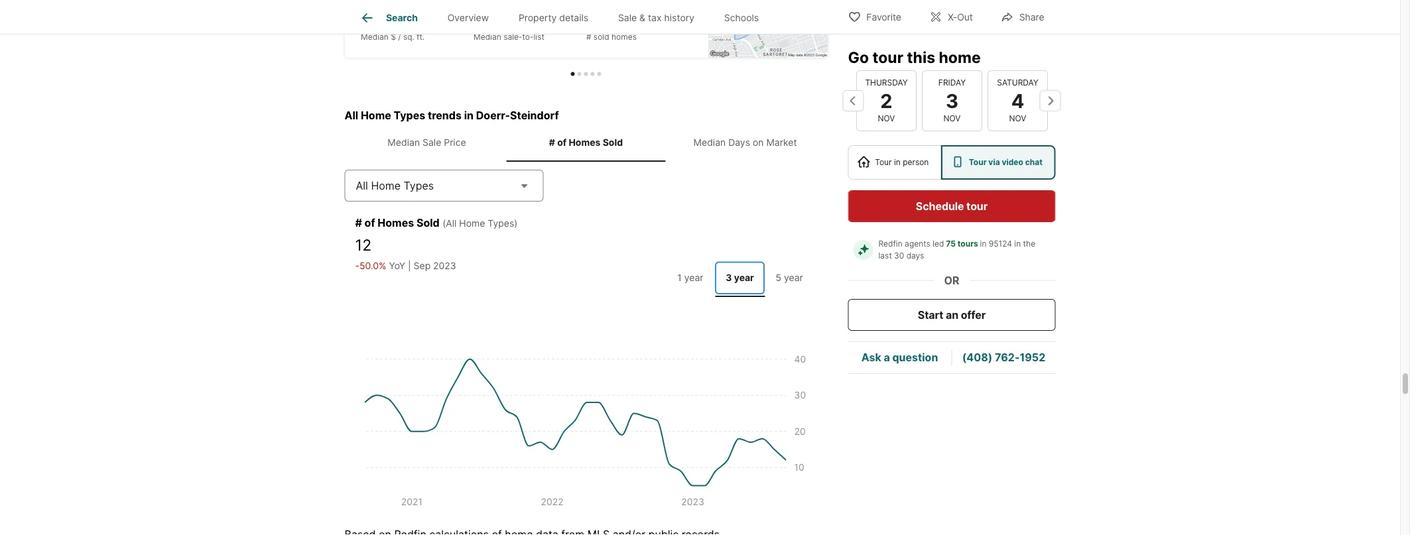Task type: describe. For each thing, give the bounding box(es) containing it.
in right tours at the right top of page
[[980, 239, 987, 249]]

list box containing tour in person
[[848, 145, 1056, 180]]

via
[[989, 158, 1000, 167]]

2
[[880, 89, 892, 112]]

thursday
[[865, 78, 908, 87]]

median inside $1.15k median $ / sq. ft.
[[361, 32, 388, 42]]

or
[[944, 274, 960, 287]]

chat
[[1025, 158, 1043, 167]]

share button
[[990, 3, 1056, 30]]

led
[[933, 239, 944, 249]]

# for # of homes sold (all home types) 12
[[355, 216, 362, 229]]

tour via video chat
[[969, 158, 1043, 167]]

types for all home types
[[404, 179, 434, 192]]

video
[[1002, 158, 1023, 167]]

tour in person option
[[848, 145, 941, 180]]

redfin agents led 75 tours in 95124
[[879, 239, 1012, 249]]

3 for 3 # sold homes
[[586, 17, 593, 30]]

x-out button
[[918, 3, 984, 30]]

-50.0% yoy | sep 2023
[[355, 260, 456, 272]]

3 for 3 year
[[726, 272, 732, 283]]

slide 2 dot image
[[577, 72, 581, 76]]

schools
[[724, 12, 759, 23]]

homes
[[611, 32, 636, 42]]

start an offer
[[918, 308, 986, 321]]

schools tab
[[709, 2, 774, 34]]

go
[[848, 48, 869, 66]]

types for all home types trends in doerr-steindorf
[[394, 109, 425, 122]]

last
[[879, 251, 892, 261]]

tab list containing search
[[345, 0, 784, 34]]

all home types
[[356, 179, 434, 192]]

tour via video chat option
[[941, 145, 1056, 180]]

go tour this home
[[848, 48, 981, 66]]

(408) 762-1952
[[962, 351, 1046, 364]]

4
[[1011, 89, 1024, 112]]

of for # of homes sold (all home types) 12
[[365, 216, 375, 229]]

sq.
[[403, 32, 414, 42]]

3 year tab
[[715, 262, 765, 294]]

all home types trends in doerr-steindorf
[[345, 109, 559, 122]]

/
[[398, 32, 401, 42]]

list
[[533, 32, 544, 42]]

tab list containing 1 year
[[663, 259, 817, 297]]

tours
[[958, 239, 978, 249]]

price
[[444, 137, 466, 148]]

this
[[907, 48, 935, 66]]

days
[[907, 251, 924, 261]]

slide 5 dot image
[[597, 72, 601, 76]]

sale-
[[503, 32, 522, 42]]

5 year tab
[[765, 262, 814, 294]]

home inside # of homes sold (all home types) 12
[[459, 217, 485, 229]]

tour for schedule
[[967, 200, 988, 213]]

home for all home types trends in doerr-steindorf
[[361, 109, 391, 122]]

5
[[776, 272, 781, 283]]

saturday 4 nov
[[997, 78, 1038, 123]]

overview tab
[[433, 2, 504, 34]]

x-
[[948, 12, 957, 23]]

30
[[894, 251, 904, 261]]

redfin
[[879, 239, 903, 249]]

start an offer button
[[848, 299, 1056, 331]]

to-
[[522, 32, 533, 42]]

slide 1 dot image
[[571, 72, 575, 76]]

slide 3 dot image
[[584, 72, 588, 76]]

home for all home types
[[371, 179, 401, 192]]

of for # of homes sold
[[557, 137, 567, 148]]

schedule tour button
[[848, 190, 1056, 222]]

favorite button
[[837, 3, 913, 30]]

all for all home types trends in doerr-steindorf
[[345, 109, 358, 122]]

image image
[[708, 0, 827, 58]]

2023
[[433, 260, 456, 272]]

offer
[[961, 308, 986, 321]]

yoy
[[389, 260, 405, 272]]

nov for 2
[[878, 114, 895, 123]]

1 year
[[677, 272, 703, 283]]

schedule tour
[[916, 200, 988, 213]]

106.9%
[[473, 17, 512, 30]]

thursday 2 nov
[[865, 78, 908, 123]]

median days on market
[[694, 137, 797, 148]]

(408)
[[962, 351, 993, 364]]

75
[[946, 239, 956, 249]]

# of homes sold (all home types) 12
[[355, 216, 518, 254]]

doerr-
[[476, 109, 510, 122]]

tour in person
[[875, 158, 929, 167]]

share
[[1019, 12, 1044, 23]]

median sale price tab
[[347, 126, 506, 159]]

slide 4 dot image
[[591, 72, 595, 76]]

1952
[[1020, 351, 1046, 364]]

a
[[884, 351, 890, 364]]

property
[[519, 12, 557, 23]]

history
[[664, 12, 695, 23]]

types)
[[488, 217, 518, 229]]

$1.15k median $ / sq. ft.
[[361, 17, 424, 42]]



Task type: vqa. For each thing, say whether or not it's contained in the screenshot.
you associated with Do you (or a co-borrower or dependent house hold member) have a disability?
no



Task type: locate. For each thing, give the bounding box(es) containing it.
ask a question link
[[861, 351, 938, 364]]

0 horizontal spatial sale
[[423, 137, 441, 148]]

0 vertical spatial sold
[[603, 137, 623, 148]]

ask
[[861, 351, 881, 364]]

median
[[361, 32, 388, 42], [473, 32, 501, 42], [388, 137, 420, 148], [694, 137, 726, 148]]

1 horizontal spatial #
[[549, 137, 555, 148]]

of inside # of homes sold tab
[[557, 137, 567, 148]]

year left 5
[[734, 272, 754, 283]]

sale & tax history
[[618, 12, 695, 23]]

nov inside friday 3 nov
[[943, 114, 960, 123]]

1 year from the left
[[684, 272, 703, 283]]

0 vertical spatial homes
[[569, 137, 601, 148]]

types
[[394, 109, 425, 122], [404, 179, 434, 192]]

2 vertical spatial 3
[[726, 272, 732, 283]]

carousel group
[[339, 0, 843, 76]]

sold for # of homes sold (all home types) 12
[[417, 216, 440, 229]]

of down the steindorf
[[557, 137, 567, 148]]

sold inside # of homes sold (all home types) 12
[[417, 216, 440, 229]]

2 horizontal spatial nov
[[1009, 114, 1026, 123]]

0 horizontal spatial year
[[684, 272, 703, 283]]

3 year from the left
[[784, 272, 803, 283]]

nov down friday at the top
[[943, 114, 960, 123]]

next image
[[1040, 90, 1061, 111]]

1 vertical spatial tour
[[967, 200, 988, 213]]

3 # sold homes
[[586, 17, 636, 42]]

all
[[345, 109, 358, 122], [356, 179, 368, 192]]

nov for 3
[[943, 114, 960, 123]]

1 horizontal spatial sale
[[618, 12, 637, 23]]

# down the steindorf
[[549, 137, 555, 148]]

year for 5 year
[[784, 272, 803, 283]]

sold
[[603, 137, 623, 148], [417, 216, 440, 229]]

of inside # of homes sold (all home types) 12
[[365, 216, 375, 229]]

days
[[728, 137, 750, 148]]

sold
[[593, 32, 609, 42]]

median inside '106.9% median sale-to-list'
[[473, 32, 501, 42]]

1
[[677, 272, 682, 283]]

0 vertical spatial tab list
[[345, 0, 784, 34]]

homes inside # of homes sold tab
[[569, 137, 601, 148]]

in left 'the'
[[1014, 239, 1021, 249]]

1 vertical spatial of
[[365, 216, 375, 229]]

0 vertical spatial home
[[361, 109, 391, 122]]

1 horizontal spatial nov
[[943, 114, 960, 123]]

an
[[946, 308, 959, 321]]

details
[[559, 12, 588, 23]]

&
[[640, 12, 645, 23]]

0 horizontal spatial of
[[365, 216, 375, 229]]

1 horizontal spatial tour
[[967, 200, 988, 213]]

0 horizontal spatial sold
[[417, 216, 440, 229]]

1 horizontal spatial tour
[[969, 158, 987, 167]]

tour inside button
[[967, 200, 988, 213]]

nov down 4
[[1009, 114, 1026, 123]]

homes for # of homes sold
[[569, 137, 601, 148]]

# of homes sold tab
[[506, 126, 666, 159]]

in inside in the last 30 days
[[1014, 239, 1021, 249]]

3 inside the 3 # sold homes
[[586, 17, 593, 30]]

steindorf
[[510, 109, 559, 122]]

tab list
[[345, 0, 784, 34], [345, 124, 827, 162], [663, 259, 817, 297]]

home
[[939, 48, 981, 66]]

nov down the 2
[[878, 114, 895, 123]]

# inside the 3 # sold homes
[[586, 32, 591, 42]]

tour for go
[[873, 48, 903, 66]]

2 year from the left
[[734, 272, 754, 283]]

2 horizontal spatial year
[[784, 272, 803, 283]]

search link
[[359, 10, 418, 26]]

1 horizontal spatial homes
[[569, 137, 601, 148]]

agents
[[905, 239, 930, 249]]

out
[[957, 12, 973, 23]]

None button
[[856, 70, 916, 131], [922, 70, 982, 131], [987, 70, 1048, 131], [856, 70, 916, 131], [922, 70, 982, 131], [987, 70, 1048, 131]]

person
[[903, 158, 929, 167]]

95124
[[989, 239, 1012, 249]]

the
[[1023, 239, 1036, 249]]

2 tour from the left
[[969, 158, 987, 167]]

0 vertical spatial of
[[557, 137, 567, 148]]

start
[[918, 308, 944, 321]]

0 horizontal spatial nov
[[878, 114, 895, 123]]

1 vertical spatial sold
[[417, 216, 440, 229]]

0 vertical spatial all
[[345, 109, 358, 122]]

5 year
[[776, 272, 803, 283]]

property details
[[519, 12, 588, 23]]

median up all home types
[[388, 137, 420, 148]]

types down median sale price tab
[[404, 179, 434, 192]]

50.0%
[[359, 260, 386, 272]]

previous image
[[843, 90, 864, 111]]

1 horizontal spatial sold
[[603, 137, 623, 148]]

1 vertical spatial sale
[[423, 137, 441, 148]]

0 vertical spatial tour
[[873, 48, 903, 66]]

sale & tax history tab
[[603, 2, 709, 34]]

$
[[391, 32, 396, 42]]

tax
[[648, 12, 662, 23]]

sold inside tab
[[603, 137, 623, 148]]

3 nov from the left
[[1009, 114, 1026, 123]]

#
[[586, 32, 591, 42], [549, 137, 555, 148], [355, 216, 362, 229]]

x-out
[[948, 12, 973, 23]]

overview
[[448, 12, 489, 23]]

tour up thursday
[[873, 48, 903, 66]]

# inside # of homes sold tab
[[549, 137, 555, 148]]

12
[[355, 235, 372, 254]]

in
[[464, 109, 474, 122], [894, 158, 901, 167], [980, 239, 987, 249], [1014, 239, 1021, 249]]

1 vertical spatial all
[[356, 179, 368, 192]]

nov inside thursday 2 nov
[[878, 114, 895, 123]]

tour left via
[[969, 158, 987, 167]]

1 tour from the left
[[875, 158, 892, 167]]

question
[[892, 351, 938, 364]]

favorite
[[867, 12, 901, 23]]

ft.
[[416, 32, 424, 42]]

in the last 30 days
[[879, 239, 1038, 261]]

nov inside saturday 4 nov
[[1009, 114, 1026, 123]]

home right (all
[[459, 217, 485, 229]]

in inside tour in person option
[[894, 158, 901, 167]]

0 vertical spatial 3
[[586, 17, 593, 30]]

home up the median sale price
[[361, 109, 391, 122]]

0 vertical spatial #
[[586, 32, 591, 42]]

0 horizontal spatial tour
[[873, 48, 903, 66]]

3
[[586, 17, 593, 30], [946, 89, 958, 112], [726, 272, 732, 283]]

3 inside friday 3 nov
[[946, 89, 958, 112]]

1 vertical spatial home
[[371, 179, 401, 192]]

(all
[[443, 217, 457, 229]]

median days on market tab
[[666, 126, 825, 159]]

schedule
[[916, 200, 964, 213]]

1 vertical spatial types
[[404, 179, 434, 192]]

# for # of homes sold
[[549, 137, 555, 148]]

1 vertical spatial homes
[[378, 216, 414, 229]]

1 vertical spatial tab list
[[345, 124, 827, 162]]

of
[[557, 137, 567, 148], [365, 216, 375, 229]]

home
[[361, 109, 391, 122], [371, 179, 401, 192], [459, 217, 485, 229]]

0 horizontal spatial 3
[[586, 17, 593, 30]]

# left sold
[[586, 32, 591, 42]]

nov for 4
[[1009, 114, 1026, 123]]

in right trends
[[464, 109, 474, 122]]

sale inside tab
[[618, 12, 637, 23]]

tour right schedule
[[967, 200, 988, 213]]

year for 1 year
[[684, 272, 703, 283]]

0 vertical spatial sale
[[618, 12, 637, 23]]

(408) 762-1952 link
[[962, 351, 1046, 364]]

sale left &
[[618, 12, 637, 23]]

-
[[355, 260, 359, 272]]

1 year tab
[[666, 262, 715, 294]]

tour for tour via video chat
[[969, 158, 987, 167]]

in left person at right top
[[894, 158, 901, 167]]

sale inside tab
[[423, 137, 441, 148]]

# of homes sold
[[549, 137, 623, 148]]

2 horizontal spatial #
[[586, 32, 591, 42]]

year
[[684, 272, 703, 283], [734, 272, 754, 283], [784, 272, 803, 283]]

tour left person at right top
[[875, 158, 892, 167]]

year right 1
[[684, 272, 703, 283]]

year right 5
[[784, 272, 803, 283]]

2 vertical spatial tab list
[[663, 259, 817, 297]]

types up the median sale price
[[394, 109, 425, 122]]

762-
[[995, 351, 1020, 364]]

year for 3 year
[[734, 272, 754, 283]]

0 horizontal spatial tour
[[875, 158, 892, 167]]

list box
[[848, 145, 1056, 180]]

106.9% median sale-to-list
[[473, 17, 544, 42]]

2 vertical spatial #
[[355, 216, 362, 229]]

$1.15k
[[361, 17, 394, 30]]

sold for # of homes sold
[[603, 137, 623, 148]]

on
[[753, 137, 764, 148]]

0 vertical spatial types
[[394, 109, 425, 122]]

homes inside # of homes sold (all home types) 12
[[378, 216, 414, 229]]

sale
[[618, 12, 637, 23], [423, 137, 441, 148]]

year inside tab
[[784, 272, 803, 283]]

1 vertical spatial #
[[549, 137, 555, 148]]

tab list containing median sale price
[[345, 124, 827, 162]]

3 year
[[726, 272, 754, 283]]

saturday
[[997, 78, 1038, 87]]

|
[[408, 260, 411, 272]]

median sale price
[[388, 137, 466, 148]]

all for all home types
[[356, 179, 368, 192]]

search
[[386, 12, 418, 23]]

homes
[[569, 137, 601, 148], [378, 216, 414, 229]]

tour for tour in person
[[875, 158, 892, 167]]

of up 12
[[365, 216, 375, 229]]

1 horizontal spatial 3
[[726, 272, 732, 283]]

sep
[[414, 260, 431, 272]]

tour
[[875, 158, 892, 167], [969, 158, 987, 167]]

# up 12
[[355, 216, 362, 229]]

median left days
[[694, 137, 726, 148]]

friday 3 nov
[[938, 78, 966, 123]]

2 horizontal spatial 3
[[946, 89, 958, 112]]

ask a question
[[861, 351, 938, 364]]

1 nov from the left
[[878, 114, 895, 123]]

3 inside tab
[[726, 272, 732, 283]]

1 vertical spatial 3
[[946, 89, 958, 112]]

market
[[766, 137, 797, 148]]

0 horizontal spatial homes
[[378, 216, 414, 229]]

trends
[[428, 109, 462, 122]]

median down $1.15k
[[361, 32, 388, 42]]

1 horizontal spatial year
[[734, 272, 754, 283]]

sale left price
[[423, 137, 441, 148]]

2 nov from the left
[[943, 114, 960, 123]]

2 vertical spatial home
[[459, 217, 485, 229]]

0 horizontal spatial #
[[355, 216, 362, 229]]

1 horizontal spatial of
[[557, 137, 567, 148]]

homes for # of homes sold (all home types) 12
[[378, 216, 414, 229]]

median inside tab
[[388, 137, 420, 148]]

median down 106.9%
[[473, 32, 501, 42]]

friday
[[938, 78, 966, 87]]

# inside # of homes sold (all home types) 12
[[355, 216, 362, 229]]

median inside 'tab'
[[694, 137, 726, 148]]

property details tab
[[504, 2, 603, 34]]

home down median sale price tab
[[371, 179, 401, 192]]



